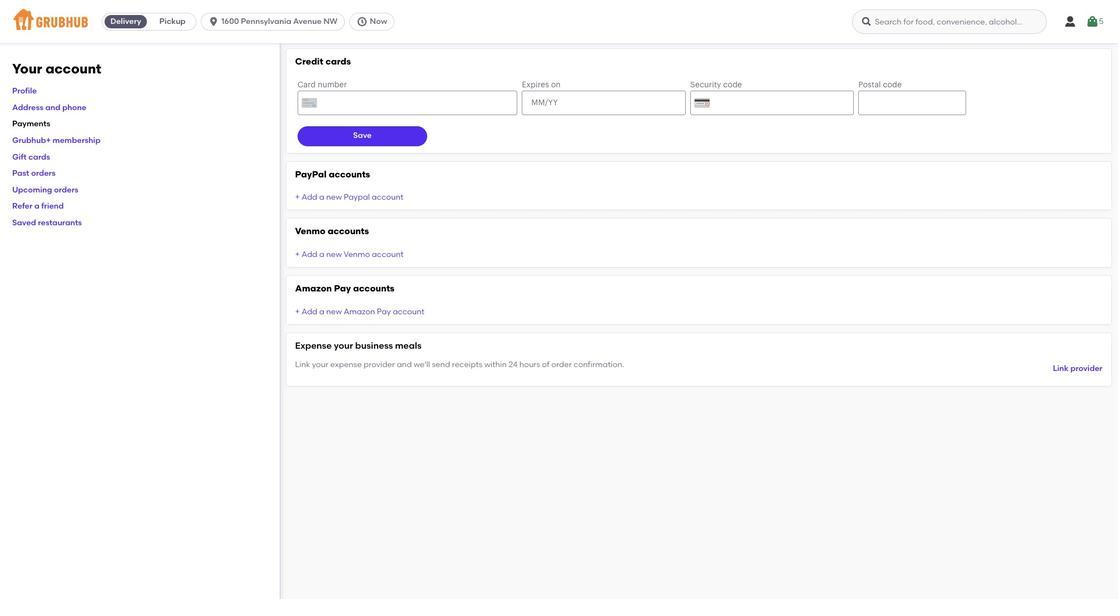 Task type: describe. For each thing, give the bounding box(es) containing it.
0 horizontal spatial link
[[295, 360, 310, 369]]

restaurants
[[38, 218, 82, 228]]

save
[[353, 131, 372, 140]]

2 vertical spatial accounts
[[353, 283, 395, 294]]

0 horizontal spatial and
[[45, 103, 60, 112]]

delivery button
[[102, 13, 149, 31]]

24
[[509, 360, 518, 369]]

0 horizontal spatial provider
[[364, 360, 395, 369]]

profile link
[[12, 86, 37, 96]]

payments link
[[12, 119, 50, 129]]

confirmation.
[[574, 360, 625, 369]]

upcoming
[[12, 185, 52, 195]]

to
[[1023, 372, 1031, 382]]

your
[[12, 61, 42, 77]]

refer a friend
[[12, 202, 64, 211]]

upcoming orders
[[12, 185, 78, 195]]

1600 pennsylvania avenue nw button
[[201, 13, 349, 31]]

a for amazon
[[319, 307, 325, 317]]

1 vertical spatial venmo
[[344, 250, 370, 259]]

+ for venmo accounts
[[295, 250, 300, 259]]

now button
[[349, 13, 399, 31]]

main navigation navigation
[[0, 0, 1119, 43]]

your for expense
[[334, 341, 353, 351]]

pickup
[[160, 17, 186, 26]]

a for venmo
[[319, 250, 325, 259]]

1 horizontal spatial provider
[[1071, 364, 1103, 374]]

save link
[[295, 79, 1103, 146]]

saved restaurants
[[12, 218, 82, 228]]

1 vertical spatial pay
[[377, 307, 391, 317]]

+ add a new venmo account link
[[295, 250, 404, 259]]

address
[[12, 103, 44, 112]]

account up amazon pay accounts
[[372, 250, 404, 259]]

meals
[[395, 341, 422, 351]]

account up the phone
[[45, 61, 101, 77]]

receipts
[[452, 360, 483, 369]]

a right refer
[[34, 202, 40, 211]]

new for venmo
[[326, 250, 342, 259]]

svg image inside now button
[[357, 16, 368, 27]]

order
[[552, 360, 572, 369]]

paypal accounts
[[295, 169, 370, 180]]

refer a friend link
[[12, 202, 64, 211]]

cards for gift cards
[[28, 152, 50, 162]]

proceed
[[989, 372, 1021, 382]]

new for paypal
[[326, 193, 342, 202]]

saved
[[12, 218, 36, 228]]

your account
[[12, 61, 101, 77]]

link your expense provider and we'll send receipts within 24 hours of order confirmation. link provider
[[295, 360, 1103, 374]]

grubhub+ membership
[[12, 136, 101, 145]]

expense your business meals
[[295, 341, 422, 351]]

past orders link
[[12, 169, 56, 178]]

phone
[[62, 103, 86, 112]]

checkout
[[1033, 372, 1070, 382]]

friend
[[41, 202, 64, 211]]

avenue
[[293, 17, 322, 26]]

saved restaurants link
[[12, 218, 82, 228]]

+ add a new paypal account
[[295, 193, 404, 202]]



Task type: vqa. For each thing, say whether or not it's contained in the screenshot.
the leftmost svg image
yes



Task type: locate. For each thing, give the bounding box(es) containing it.
and inside link your expense provider and we'll send receipts within 24 hours of order confirmation. link provider
[[397, 360, 412, 369]]

1 svg image from the left
[[357, 16, 368, 27]]

send
[[432, 360, 450, 369]]

+ add a new venmo account
[[295, 250, 404, 259]]

0 horizontal spatial cards
[[28, 152, 50, 162]]

2 new from the top
[[326, 250, 342, 259]]

1 vertical spatial cards
[[28, 152, 50, 162]]

svg image
[[357, 16, 368, 27], [862, 16, 873, 27]]

1 vertical spatial add
[[302, 250, 318, 259]]

account right paypal
[[372, 193, 404, 202]]

0 horizontal spatial svg image
[[357, 16, 368, 27]]

1 horizontal spatial and
[[397, 360, 412, 369]]

1 add from the top
[[302, 193, 318, 202]]

0 vertical spatial orders
[[31, 169, 56, 178]]

0 vertical spatial venmo
[[295, 226, 326, 237]]

a down venmo accounts
[[319, 250, 325, 259]]

and left the phone
[[45, 103, 60, 112]]

and left we'll
[[397, 360, 412, 369]]

and
[[45, 103, 60, 112], [397, 360, 412, 369]]

account
[[45, 61, 101, 77], [372, 193, 404, 202], [372, 250, 404, 259], [393, 307, 425, 317]]

amazon
[[295, 283, 332, 294], [344, 307, 375, 317]]

1 horizontal spatial svg image
[[1064, 15, 1078, 28]]

now
[[370, 17, 387, 26]]

1 vertical spatial orders
[[54, 185, 78, 195]]

pay up business
[[377, 307, 391, 317]]

link right to
[[1054, 364, 1069, 374]]

within
[[485, 360, 507, 369]]

new left paypal
[[326, 193, 342, 202]]

1 horizontal spatial cards
[[326, 56, 351, 67]]

proceed to checkout
[[989, 372, 1070, 382]]

1600
[[222, 17, 239, 26]]

credit
[[295, 56, 324, 67]]

nw
[[324, 17, 338, 26]]

+ for paypal accounts
[[295, 193, 300, 202]]

add down venmo accounts
[[302, 250, 318, 259]]

+ up expense
[[295, 307, 300, 317]]

provider
[[364, 360, 395, 369], [1071, 364, 1103, 374]]

add for paypal accounts
[[302, 193, 318, 202]]

2 vertical spatial new
[[326, 307, 342, 317]]

3 new from the top
[[326, 307, 342, 317]]

hours
[[520, 360, 541, 369]]

+ add a new amazon pay account
[[295, 307, 425, 317]]

0 horizontal spatial amazon
[[295, 283, 332, 294]]

0 horizontal spatial svg image
[[208, 16, 219, 27]]

1 vertical spatial and
[[397, 360, 412, 369]]

gift cards link
[[12, 152, 50, 162]]

0 vertical spatial amazon
[[295, 283, 332, 294]]

your inside link your expense provider and we'll send receipts within 24 hours of order confirmation. link provider
[[312, 360, 329, 369]]

save button
[[298, 126, 428, 146]]

2 add from the top
[[302, 250, 318, 259]]

1 horizontal spatial your
[[334, 341, 353, 351]]

orders up 'friend'
[[54, 185, 78, 195]]

5
[[1100, 17, 1104, 26]]

accounts
[[329, 169, 370, 180], [328, 226, 369, 237], [353, 283, 395, 294]]

cards for credit cards
[[326, 56, 351, 67]]

svg image for 1600 pennsylvania avenue nw
[[208, 16, 219, 27]]

1 vertical spatial amazon
[[344, 307, 375, 317]]

paypal
[[344, 193, 370, 202]]

orders up upcoming orders
[[31, 169, 56, 178]]

accounts up + add a new paypal account link
[[329, 169, 370, 180]]

orders
[[31, 169, 56, 178], [54, 185, 78, 195]]

your up expense
[[334, 341, 353, 351]]

provider right checkout
[[1071, 364, 1103, 374]]

cards
[[326, 56, 351, 67], [28, 152, 50, 162]]

account up meals
[[393, 307, 425, 317]]

new down amazon pay accounts
[[326, 307, 342, 317]]

1 horizontal spatial venmo
[[344, 250, 370, 259]]

add
[[302, 193, 318, 202], [302, 250, 318, 259], [302, 307, 318, 317]]

1 vertical spatial +
[[295, 250, 300, 259]]

pay up + add a new amazon pay account
[[334, 283, 351, 294]]

gift cards
[[12, 152, 50, 162]]

provider down business
[[364, 360, 395, 369]]

1 + from the top
[[295, 193, 300, 202]]

add for venmo accounts
[[302, 250, 318, 259]]

payments
[[12, 119, 50, 129]]

pay
[[334, 283, 351, 294], [377, 307, 391, 317]]

accounts up + add a new amazon pay account link
[[353, 283, 395, 294]]

pickup button
[[149, 13, 196, 31]]

of
[[542, 360, 550, 369]]

+
[[295, 193, 300, 202], [295, 250, 300, 259], [295, 307, 300, 317]]

orders for past orders
[[31, 169, 56, 178]]

+ down venmo accounts
[[295, 250, 300, 259]]

+ for amazon pay accounts
[[295, 307, 300, 317]]

your
[[334, 341, 353, 351], [312, 360, 329, 369]]

cards right credit on the top of page
[[326, 56, 351, 67]]

a down amazon pay accounts
[[319, 307, 325, 317]]

past
[[12, 169, 29, 178]]

+ down paypal
[[295, 193, 300, 202]]

link down expense
[[295, 360, 310, 369]]

svg image inside 1600 pennsylvania avenue nw button
[[208, 16, 219, 27]]

new
[[326, 193, 342, 202], [326, 250, 342, 259], [326, 307, 342, 317]]

0 vertical spatial your
[[334, 341, 353, 351]]

2 + from the top
[[295, 250, 300, 259]]

1 new from the top
[[326, 193, 342, 202]]

0 vertical spatial +
[[295, 193, 300, 202]]

1 horizontal spatial link
[[1054, 364, 1069, 374]]

2 vertical spatial +
[[295, 307, 300, 317]]

a
[[319, 193, 325, 202], [34, 202, 40, 211], [319, 250, 325, 259], [319, 307, 325, 317]]

credit cards
[[295, 56, 351, 67]]

new for amazon
[[326, 307, 342, 317]]

2 horizontal spatial svg image
[[1086, 15, 1100, 28]]

link
[[295, 360, 310, 369], [1054, 364, 1069, 374]]

0 horizontal spatial venmo
[[295, 226, 326, 237]]

amazon pay accounts
[[295, 283, 395, 294]]

1 horizontal spatial amazon
[[344, 307, 375, 317]]

delivery
[[110, 17, 141, 26]]

accounts for venmo accounts
[[328, 226, 369, 237]]

grubhub+ membership link
[[12, 136, 101, 145]]

your for link
[[312, 360, 329, 369]]

accounts for paypal accounts
[[329, 169, 370, 180]]

orders for upcoming orders
[[54, 185, 78, 195]]

Search for food, convenience, alcohol... search field
[[853, 9, 1048, 34]]

3 + from the top
[[295, 307, 300, 317]]

svg image for 5
[[1086, 15, 1100, 28]]

svg image
[[1064, 15, 1078, 28], [1086, 15, 1100, 28], [208, 16, 219, 27]]

your down expense
[[312, 360, 329, 369]]

profile
[[12, 86, 37, 96]]

0 vertical spatial cards
[[326, 56, 351, 67]]

venmo accounts
[[295, 226, 369, 237]]

address and phone
[[12, 103, 86, 112]]

amazon down + add a new venmo account
[[295, 283, 332, 294]]

accounts up + add a new venmo account
[[328, 226, 369, 237]]

business
[[355, 341, 393, 351]]

we'll
[[414, 360, 430, 369]]

0 vertical spatial accounts
[[329, 169, 370, 180]]

+ add a new paypal account link
[[295, 193, 404, 202]]

1 vertical spatial new
[[326, 250, 342, 259]]

1 horizontal spatial svg image
[[862, 16, 873, 27]]

cards up 'past orders' link at the left top
[[28, 152, 50, 162]]

past orders
[[12, 169, 56, 178]]

+ add a new amazon pay account link
[[295, 307, 425, 317]]

link provider button
[[1054, 359, 1103, 379]]

venmo
[[295, 226, 326, 237], [344, 250, 370, 259]]

paypal
[[295, 169, 327, 180]]

1 vertical spatial your
[[312, 360, 329, 369]]

0 horizontal spatial your
[[312, 360, 329, 369]]

svg image inside 5 button
[[1086, 15, 1100, 28]]

2 vertical spatial add
[[302, 307, 318, 317]]

membership
[[53, 136, 101, 145]]

0 vertical spatial add
[[302, 193, 318, 202]]

1600 pennsylvania avenue nw
[[222, 17, 338, 26]]

0 vertical spatial and
[[45, 103, 60, 112]]

add up expense
[[302, 307, 318, 317]]

a for paypal
[[319, 193, 325, 202]]

upcoming orders link
[[12, 185, 78, 195]]

3 add from the top
[[302, 307, 318, 317]]

0 horizontal spatial pay
[[334, 283, 351, 294]]

add for amazon pay accounts
[[302, 307, 318, 317]]

pennsylvania
[[241, 17, 292, 26]]

add down paypal
[[302, 193, 318, 202]]

grubhub+
[[12, 136, 51, 145]]

amazon down amazon pay accounts
[[344, 307, 375, 317]]

gift
[[12, 152, 27, 162]]

2 svg image from the left
[[862, 16, 873, 27]]

1 horizontal spatial pay
[[377, 307, 391, 317]]

expense
[[295, 341, 332, 351]]

0 vertical spatial pay
[[334, 283, 351, 294]]

refer
[[12, 202, 32, 211]]

proceed to checkout button
[[955, 367, 1104, 387]]

venmo down venmo accounts
[[344, 250, 370, 259]]

0 vertical spatial new
[[326, 193, 342, 202]]

expense
[[331, 360, 362, 369]]

new down venmo accounts
[[326, 250, 342, 259]]

a down paypal accounts
[[319, 193, 325, 202]]

1 vertical spatial accounts
[[328, 226, 369, 237]]

venmo up + add a new venmo account
[[295, 226, 326, 237]]

address and phone link
[[12, 103, 86, 112]]

5 button
[[1086, 12, 1104, 32]]



